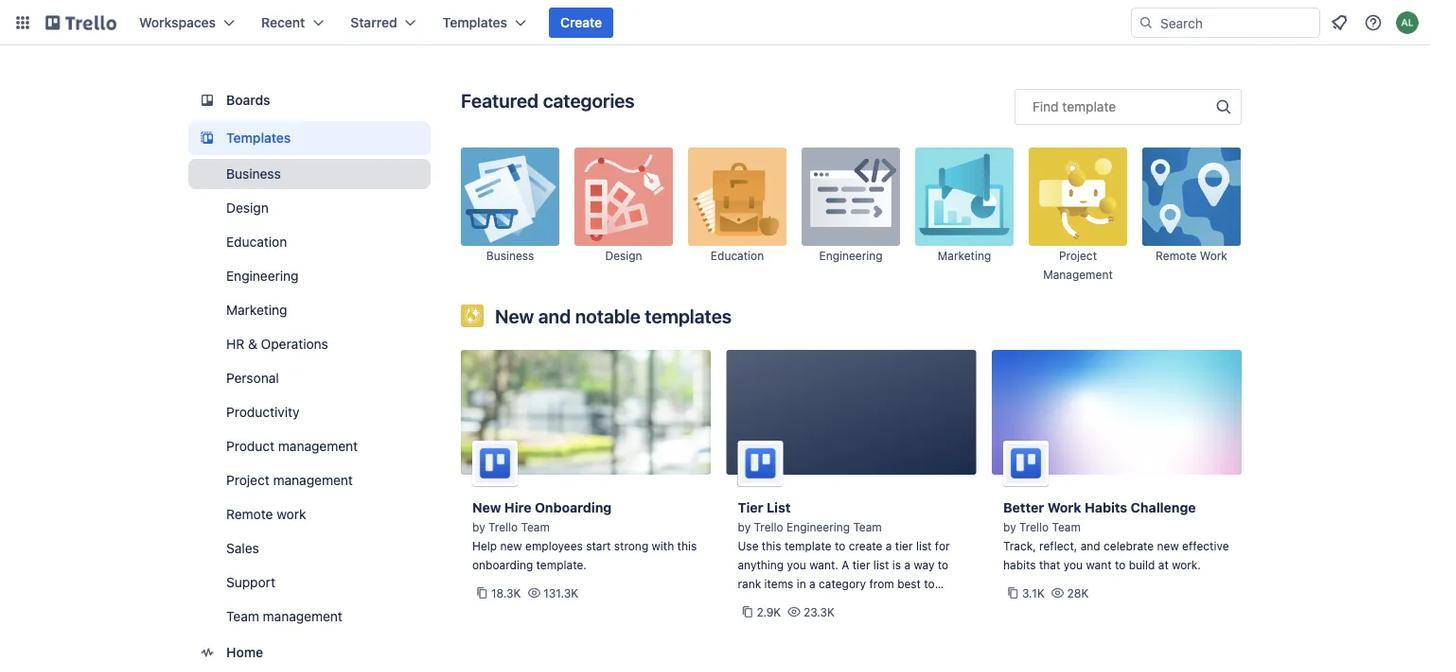 Task type: vqa. For each thing, say whether or not it's contained in the screenshot.


Task type: locate. For each thing, give the bounding box(es) containing it.
0 horizontal spatial remote work link
[[188, 500, 431, 530]]

work
[[1200, 249, 1227, 263], [277, 507, 306, 522]]

and up want
[[1081, 539, 1100, 553]]

list left the is
[[873, 558, 889, 572]]

challenge
[[1131, 500, 1196, 516]]

engineering down engineering icon
[[819, 249, 883, 263]]

boards
[[226, 92, 270, 108]]

0 vertical spatial design
[[226, 200, 269, 216]]

engineering link for left education link
[[188, 261, 431, 292]]

engineering up &
[[226, 268, 299, 284]]

this up anything
[[762, 539, 781, 553]]

marketing icon image
[[915, 148, 1014, 246]]

1 horizontal spatial template
[[1062, 99, 1116, 115]]

engineering inside tier list by trello engineering team use this template to create a tier list for anything you want. a tier list is a way to rank items in a category from best to worst. this could be: best nba players, goat'd pasta dishes, and tastiest fast food joints.
[[787, 521, 850, 534]]

1 horizontal spatial project management link
[[1029, 148, 1127, 284]]

education link
[[688, 148, 787, 284], [188, 227, 431, 257]]

trello
[[488, 521, 518, 534], [754, 521, 783, 534], [1019, 521, 1049, 534]]

0 horizontal spatial business link
[[188, 159, 431, 189]]

1 horizontal spatial a
[[886, 539, 892, 553]]

this
[[774, 596, 796, 610]]

2 vertical spatial a
[[809, 577, 816, 591]]

new up onboarding
[[500, 539, 522, 553]]

education
[[226, 234, 287, 250], [711, 249, 764, 263]]

new left notable
[[495, 305, 534, 327]]

1 vertical spatial project management link
[[188, 466, 431, 496]]

1 by from the left
[[472, 521, 485, 534]]

1 vertical spatial template
[[785, 539, 832, 553]]

personal link
[[188, 363, 431, 394]]

template up want.
[[785, 539, 832, 553]]

0 vertical spatial a
[[886, 539, 892, 553]]

marketing link for the topmost project management link
[[915, 148, 1014, 284]]

celebrate
[[1104, 539, 1154, 553]]

1 vertical spatial tier
[[853, 558, 870, 572]]

1 trello from the left
[[488, 521, 518, 534]]

you right 'that'
[[1064, 558, 1083, 572]]

and right dishes,
[[855, 615, 875, 628]]

remote work down remote work icon
[[1156, 249, 1227, 263]]

new left hire at the left of page
[[472, 500, 501, 516]]

3 by from the left
[[1003, 521, 1016, 534]]

support link
[[188, 568, 431, 598]]

onboarding
[[472, 558, 533, 572]]

templates inside popup button
[[443, 15, 507, 30]]

a
[[886, 539, 892, 553], [904, 558, 911, 572], [809, 577, 816, 591]]

create
[[560, 15, 602, 30]]

management down product management link
[[273, 473, 353, 488]]

2 horizontal spatial trello
[[1019, 521, 1049, 534]]

to
[[835, 539, 846, 553], [938, 558, 949, 572], [1115, 558, 1126, 572], [924, 577, 935, 591]]

and inside tier list by trello engineering team use this template to create a tier list for anything you want. a tier list is a way to rank items in a category from best to worst. this could be: best nba players, goat'd pasta dishes, and tastiest fast food joints.
[[855, 615, 875, 628]]

team down hire at the left of page
[[521, 521, 550, 534]]

hr & operations
[[226, 336, 328, 352]]

strong
[[614, 539, 649, 553]]

effective
[[1182, 539, 1229, 553]]

0 horizontal spatial design
[[226, 200, 269, 216]]

project management down project management icon
[[1043, 249, 1113, 282]]

design
[[226, 200, 269, 216], [605, 249, 642, 263]]

marketing up &
[[226, 302, 287, 318]]

1 horizontal spatial remote
[[1156, 249, 1197, 263]]

1 horizontal spatial templates
[[443, 15, 507, 30]]

0 horizontal spatial marketing link
[[188, 295, 431, 326]]

habits
[[1003, 558, 1036, 572]]

0 horizontal spatial engineering link
[[188, 261, 431, 292]]

1 horizontal spatial trello
[[754, 521, 783, 534]]

a right the is
[[904, 558, 911, 572]]

2 horizontal spatial a
[[904, 558, 911, 572]]

1 vertical spatial marketing link
[[188, 295, 431, 326]]

best right be:
[[852, 596, 876, 610]]

marketing down the 'marketing icon'
[[938, 249, 991, 263]]

product
[[226, 439, 275, 454]]

1 horizontal spatial education
[[711, 249, 764, 263]]

2 by from the left
[[738, 521, 751, 534]]

2 this from the left
[[762, 539, 781, 553]]

by
[[472, 521, 485, 534], [738, 521, 751, 534], [1003, 521, 1016, 534]]

engineering up want.
[[787, 521, 850, 534]]

home link
[[188, 636, 431, 662]]

hr & operations link
[[188, 329, 431, 360]]

0 horizontal spatial project management
[[226, 473, 353, 488]]

business
[[226, 166, 281, 182], [486, 249, 534, 263]]

by up track,
[[1003, 521, 1016, 534]]

1 vertical spatial and
[[1081, 539, 1100, 553]]

management inside team management link
[[263, 609, 342, 625]]

create
[[849, 539, 883, 553]]

2 vertical spatial and
[[855, 615, 875, 628]]

0 horizontal spatial new
[[500, 539, 522, 553]]

new for new hire onboarding by trello team help new employees start strong with this onboarding template.
[[472, 500, 501, 516]]

1 vertical spatial design
[[605, 249, 642, 263]]

1 horizontal spatial by
[[738, 521, 751, 534]]

1 vertical spatial work
[[277, 507, 306, 522]]

design down templates link
[[226, 200, 269, 216]]

0 vertical spatial list
[[916, 539, 932, 553]]

design link for left education link
[[188, 193, 431, 223]]

management
[[1043, 268, 1113, 282], [278, 439, 358, 454], [273, 473, 353, 488], [263, 609, 342, 625]]

trello inside better work habits challenge by trello team track, reflect, and celebrate new effective habits that you want to build at work.
[[1019, 521, 1049, 534]]

team up create at right
[[853, 521, 882, 534]]

0 vertical spatial project
[[1059, 249, 1097, 263]]

this right with
[[677, 539, 697, 553]]

0 horizontal spatial this
[[677, 539, 697, 553]]

1 vertical spatial templates
[[226, 130, 291, 146]]

2 horizontal spatial by
[[1003, 521, 1016, 534]]

to up a
[[835, 539, 846, 553]]

new up the at
[[1157, 539, 1179, 553]]

2 horizontal spatial and
[[1081, 539, 1100, 553]]

a right create at right
[[886, 539, 892, 553]]

create button
[[549, 8, 613, 38]]

1 horizontal spatial business
[[486, 249, 534, 263]]

0 vertical spatial remote work
[[1156, 249, 1227, 263]]

23.3k
[[804, 606, 835, 619]]

0 notifications image
[[1328, 11, 1351, 34]]

1 horizontal spatial design link
[[575, 148, 673, 284]]

0 vertical spatial marketing
[[938, 249, 991, 263]]

product management link
[[188, 432, 431, 462]]

a right in
[[809, 577, 816, 591]]

0 vertical spatial templates
[[443, 15, 507, 30]]

recent button
[[250, 8, 335, 38]]

by up use
[[738, 521, 751, 534]]

project down product
[[226, 473, 270, 488]]

open information menu image
[[1364, 13, 1383, 32]]

business link
[[461, 148, 559, 284], [188, 159, 431, 189]]

product management
[[226, 439, 358, 454]]

1 horizontal spatial you
[[1064, 558, 1083, 572]]

2 you from the left
[[1064, 558, 1083, 572]]

template
[[1062, 99, 1116, 115], [785, 539, 832, 553]]

remote work link
[[1142, 148, 1241, 284], [188, 500, 431, 530]]

0 vertical spatial best
[[897, 577, 921, 591]]

board image
[[196, 89, 219, 112]]

1 horizontal spatial project management
[[1043, 249, 1113, 282]]

you up in
[[787, 558, 806, 572]]

3 trello from the left
[[1019, 521, 1049, 534]]

0 vertical spatial work
[[1200, 249, 1227, 263]]

0 horizontal spatial template
[[785, 539, 832, 553]]

by up help
[[472, 521, 485, 534]]

0 vertical spatial remote work link
[[1142, 148, 1241, 284]]

starred button
[[339, 8, 428, 38]]

0 horizontal spatial education link
[[188, 227, 431, 257]]

project management down product management
[[226, 473, 353, 488]]

1 horizontal spatial work
[[1200, 249, 1227, 263]]

trello down better
[[1019, 521, 1049, 534]]

1 you from the left
[[787, 558, 806, 572]]

project down project management icon
[[1059, 249, 1097, 263]]

management down productivity "link"
[[278, 439, 358, 454]]

remote down remote work icon
[[1156, 249, 1197, 263]]

business down templates link
[[226, 166, 281, 182]]

education icon image
[[688, 148, 787, 246]]

and left notable
[[538, 305, 571, 327]]

support
[[226, 575, 275, 591]]

0 horizontal spatial list
[[873, 558, 889, 572]]

back to home image
[[45, 8, 116, 38]]

design link for the right education link
[[575, 148, 673, 284]]

management up the home link
[[263, 609, 342, 625]]

remote work up sales
[[226, 507, 306, 522]]

0 horizontal spatial trello
[[488, 521, 518, 534]]

2.9k
[[757, 606, 781, 619]]

1 vertical spatial remote work
[[226, 507, 306, 522]]

template.
[[536, 558, 587, 572]]

0 vertical spatial engineering
[[819, 249, 883, 263]]

0 vertical spatial marketing link
[[915, 148, 1014, 284]]

work down remote work icon
[[1200, 249, 1227, 263]]

business down the business icon at the left top
[[486, 249, 534, 263]]

better work habits challenge by trello team track, reflect, and celebrate new effective habits that you want to build at work.
[[1003, 500, 1229, 572]]

team inside tier list by trello engineering team use this template to create a tier list for anything you want. a tier list is a way to rank items in a category from best to worst. this could be: best nba players, goat'd pasta dishes, and tastiest fast food joints.
[[853, 521, 882, 534]]

trello down hire at the left of page
[[488, 521, 518, 534]]

1 this from the left
[[677, 539, 697, 553]]

1 horizontal spatial design
[[605, 249, 642, 263]]

to down celebrate
[[1115, 558, 1126, 572]]

team down work
[[1052, 521, 1081, 534]]

2 new from the left
[[1157, 539, 1179, 553]]

1 vertical spatial best
[[852, 596, 876, 610]]

project management link
[[1029, 148, 1127, 284], [188, 466, 431, 496]]

1 horizontal spatial this
[[762, 539, 781, 553]]

team inside new hire onboarding by trello team help new employees start strong with this onboarding template.
[[521, 521, 550, 534]]

1 horizontal spatial engineering link
[[802, 148, 900, 284]]

1 new from the left
[[500, 539, 522, 553]]

you
[[787, 558, 806, 572], [1064, 558, 1083, 572]]

1 horizontal spatial and
[[855, 615, 875, 628]]

and inside better work habits challenge by trello team track, reflect, and celebrate new effective habits that you want to build at work.
[[1081, 539, 1100, 553]]

find
[[1033, 99, 1059, 115]]

track,
[[1003, 539, 1036, 553]]

trello inside tier list by trello engineering team use this template to create a tier list for anything you want. a tier list is a way to rank items in a category from best to worst. this could be: best nba players, goat'd pasta dishes, and tastiest fast food joints.
[[754, 521, 783, 534]]

1 horizontal spatial new
[[1157, 539, 1179, 553]]

1 vertical spatial engineering
[[226, 268, 299, 284]]

0 vertical spatial business
[[226, 166, 281, 182]]

0 horizontal spatial project
[[226, 473, 270, 488]]

tastiest
[[879, 615, 918, 628]]

1 horizontal spatial project
[[1059, 249, 1097, 263]]

a
[[842, 558, 849, 572]]

work up sales "link"
[[277, 507, 306, 522]]

tier
[[738, 500, 763, 516]]

0 vertical spatial and
[[538, 305, 571, 327]]

engineering
[[819, 249, 883, 263], [226, 268, 299, 284], [787, 521, 850, 534]]

0 horizontal spatial templates
[[226, 130, 291, 146]]

new inside new hire onboarding by trello team help new employees start strong with this onboarding template.
[[472, 500, 501, 516]]

best down the is
[[897, 577, 921, 591]]

2 trello from the left
[[754, 521, 783, 534]]

0 vertical spatial template
[[1062, 99, 1116, 115]]

design down design icon
[[605, 249, 642, 263]]

tier up the is
[[895, 539, 913, 553]]

engineering link
[[802, 148, 900, 284], [188, 261, 431, 292]]

team inside better work habits challenge by trello team track, reflect, and celebrate new effective habits that you want to build at work.
[[1052, 521, 1081, 534]]

0 horizontal spatial marketing
[[226, 302, 287, 318]]

home
[[226, 645, 263, 661]]

0 horizontal spatial design link
[[188, 193, 431, 223]]

and
[[538, 305, 571, 327], [1081, 539, 1100, 553], [855, 615, 875, 628]]

marketing link
[[915, 148, 1014, 284], [188, 295, 431, 326]]

0 horizontal spatial remote
[[226, 507, 273, 522]]

0 vertical spatial new
[[495, 305, 534, 327]]

by inside new hire onboarding by trello team help new employees start strong with this onboarding template.
[[472, 521, 485, 534]]

0 vertical spatial remote
[[1156, 249, 1197, 263]]

templates up featured
[[443, 15, 507, 30]]

primary element
[[0, 0, 1430, 45]]

tier right a
[[853, 558, 870, 572]]

remote up sales
[[226, 507, 273, 522]]

2 vertical spatial engineering
[[787, 521, 850, 534]]

1 horizontal spatial marketing link
[[915, 148, 1014, 284]]

0 horizontal spatial project management link
[[188, 466, 431, 496]]

template right find
[[1062, 99, 1116, 115]]

0 vertical spatial tier
[[895, 539, 913, 553]]

0 horizontal spatial remote work
[[226, 507, 306, 522]]

trello team image
[[472, 441, 518, 486]]

list left for
[[916, 539, 932, 553]]

0 horizontal spatial business
[[226, 166, 281, 182]]

templates button
[[431, 8, 538, 38]]

trello down list
[[754, 521, 783, 534]]

1 vertical spatial new
[[472, 500, 501, 516]]

workspaces
[[139, 15, 216, 30]]

design link
[[575, 148, 673, 284], [188, 193, 431, 223]]

you inside better work habits challenge by trello team track, reflect, and celebrate new effective habits that you want to build at work.
[[1064, 558, 1083, 572]]

by inside tier list by trello engineering team use this template to create a tier list for anything you want. a tier list is a way to rank items in a category from best to worst. this could be: best nba players, goat'd pasta dishes, and tastiest fast food joints.
[[738, 521, 751, 534]]

0 vertical spatial project management link
[[1029, 148, 1127, 284]]

templates down "boards"
[[226, 130, 291, 146]]

0 vertical spatial project management
[[1043, 249, 1113, 282]]

new
[[495, 305, 534, 327], [472, 500, 501, 516]]

team
[[521, 521, 550, 534], [853, 521, 882, 534], [1052, 521, 1081, 534], [226, 609, 259, 625]]

apple lee (applelee29) image
[[1396, 11, 1419, 34]]

templates
[[443, 15, 507, 30], [226, 130, 291, 146]]

that
[[1039, 558, 1060, 572]]

3.1k
[[1022, 587, 1045, 600]]

1 vertical spatial business
[[486, 249, 534, 263]]

templates link
[[188, 121, 431, 155]]

marketing
[[938, 249, 991, 263], [226, 302, 287, 318]]

best
[[897, 577, 921, 591], [852, 596, 876, 610]]

is
[[892, 558, 901, 572]]

remote
[[1156, 249, 1197, 263], [226, 507, 273, 522]]



Task type: describe. For each thing, give the bounding box(es) containing it.
employees
[[525, 539, 583, 553]]

want
[[1086, 558, 1112, 572]]

home image
[[196, 642, 219, 662]]

start
[[586, 539, 611, 553]]

business icon image
[[461, 148, 559, 246]]

players,
[[906, 596, 948, 610]]

1 vertical spatial list
[[873, 558, 889, 572]]

1 vertical spatial a
[[904, 558, 911, 572]]

find template
[[1033, 99, 1116, 115]]

1 horizontal spatial remote work link
[[1142, 148, 1241, 284]]

work.
[[1172, 558, 1201, 572]]

1 horizontal spatial best
[[897, 577, 921, 591]]

1 vertical spatial remote work link
[[188, 500, 431, 530]]

1 vertical spatial project management
[[226, 473, 353, 488]]

trello engineering team image
[[738, 441, 783, 486]]

template inside tier list by trello engineering team use this template to create a tier list for anything you want. a tier list is a way to rank items in a category from best to worst. this could be: best nba players, goat'd pasta dishes, and tastiest fast food joints.
[[785, 539, 832, 553]]

featured categories
[[461, 89, 635, 111]]

you inside tier list by trello engineering team use this template to create a tier list for anything you want. a tier list is a way to rank items in a category from best to worst. this could be: best nba players, goat'd pasta dishes, and tastiest fast food joints.
[[787, 558, 806, 572]]

18.3k
[[491, 587, 521, 600]]

new for new and notable templates
[[495, 305, 534, 327]]

better
[[1003, 500, 1044, 516]]

nba
[[879, 596, 903, 610]]

project inside project management
[[1059, 249, 1097, 263]]

1 horizontal spatial tier
[[895, 539, 913, 553]]

way
[[914, 558, 935, 572]]

categories
[[543, 89, 635, 111]]

new hire onboarding by trello team help new employees start strong with this onboarding template.
[[472, 500, 697, 572]]

personal
[[226, 371, 279, 386]]

operations
[[261, 336, 328, 352]]

new and notable templates
[[495, 305, 732, 327]]

list
[[767, 500, 791, 516]]

at
[[1158, 558, 1169, 572]]

template inside field
[[1062, 99, 1116, 115]]

marketing link for hr & operations link
[[188, 295, 431, 326]]

1 horizontal spatial education link
[[688, 148, 787, 284]]

0 horizontal spatial tier
[[853, 558, 870, 572]]

hr
[[226, 336, 244, 352]]

design icon image
[[575, 148, 673, 246]]

this inside tier list by trello engineering team use this template to create a tier list for anything you want. a tier list is a way to rank items in a category from best to worst. this could be: best nba players, goat'd pasta dishes, and tastiest fast food joints.
[[762, 539, 781, 553]]

28k
[[1067, 587, 1089, 600]]

productivity link
[[188, 398, 431, 428]]

goat'd
[[738, 615, 778, 628]]

team down "support"
[[226, 609, 259, 625]]

could
[[800, 596, 829, 610]]

category
[[819, 577, 866, 591]]

habits
[[1085, 500, 1127, 516]]

joints.
[[765, 634, 798, 647]]

by inside better work habits challenge by trello team track, reflect, and celebrate new effective habits that you want to build at work.
[[1003, 521, 1016, 534]]

0 horizontal spatial education
[[226, 234, 287, 250]]

items
[[764, 577, 794, 591]]

from
[[869, 577, 894, 591]]

0 horizontal spatial work
[[277, 507, 306, 522]]

with
[[652, 539, 674, 553]]

template board image
[[196, 127, 219, 150]]

0 horizontal spatial and
[[538, 305, 571, 327]]

be:
[[832, 596, 849, 610]]

management inside product management link
[[278, 439, 358, 454]]

1 horizontal spatial list
[[916, 539, 932, 553]]

notable
[[575, 305, 641, 327]]

Search field
[[1154, 9, 1319, 37]]

featured
[[461, 89, 539, 111]]

project management icon image
[[1029, 148, 1127, 246]]

sales link
[[188, 534, 431, 564]]

remote work icon image
[[1142, 148, 1241, 246]]

trello inside new hire onboarding by trello team help new employees start strong with this onboarding template.
[[488, 521, 518, 534]]

reflect,
[[1039, 539, 1077, 553]]

sales
[[226, 541, 259, 557]]

team management
[[226, 609, 342, 625]]

Find template field
[[1015, 89, 1242, 125]]

pasta
[[781, 615, 811, 628]]

starred
[[350, 15, 397, 30]]

management down project management icon
[[1043, 268, 1113, 282]]

want.
[[809, 558, 838, 572]]

to up players,
[[924, 577, 935, 591]]

new inside new hire onboarding by trello team help new employees start strong with this onboarding template.
[[500, 539, 522, 553]]

productivity
[[226, 405, 300, 420]]

search image
[[1139, 15, 1154, 30]]

hire
[[504, 500, 532, 516]]

anything
[[738, 558, 784, 572]]

workspaces button
[[128, 8, 246, 38]]

tier list by trello engineering team use this template to create a tier list for anything you want. a tier list is a way to rank items in a category from best to worst. this could be: best nba players, goat'd pasta dishes, and tastiest fast food joints.
[[738, 500, 950, 647]]

in
[[797, 577, 806, 591]]

131.3k
[[544, 587, 579, 600]]

food
[[738, 634, 762, 647]]

work
[[1048, 500, 1081, 516]]

rank
[[738, 577, 761, 591]]

to inside better work habits challenge by trello team track, reflect, and celebrate new effective habits that you want to build at work.
[[1115, 558, 1126, 572]]

recent
[[261, 15, 305, 30]]

1 horizontal spatial business link
[[461, 148, 559, 284]]

engineering icon image
[[802, 148, 900, 246]]

dishes,
[[814, 615, 852, 628]]

use
[[738, 539, 759, 553]]

engineering link for the right education link
[[802, 148, 900, 284]]

this inside new hire onboarding by trello team help new employees start strong with this onboarding template.
[[677, 539, 697, 553]]

new inside better work habits challenge by trello team track, reflect, and celebrate new effective habits that you want to build at work.
[[1157, 539, 1179, 553]]

fast
[[921, 615, 942, 628]]

1 vertical spatial marketing
[[226, 302, 287, 318]]

help
[[472, 539, 497, 553]]

to down for
[[938, 558, 949, 572]]

team management link
[[188, 602, 431, 632]]

onboarding
[[535, 500, 612, 516]]

worst.
[[738, 596, 771, 610]]

1 vertical spatial project
[[226, 473, 270, 488]]

1 horizontal spatial marketing
[[938, 249, 991, 263]]

0 horizontal spatial best
[[852, 596, 876, 610]]

build
[[1129, 558, 1155, 572]]

trello team image
[[1003, 441, 1049, 486]]

boards link
[[188, 83, 431, 117]]

for
[[935, 539, 950, 553]]

&
[[248, 336, 257, 352]]

1 horizontal spatial remote work
[[1156, 249, 1227, 263]]

templates
[[645, 305, 732, 327]]

0 horizontal spatial a
[[809, 577, 816, 591]]



